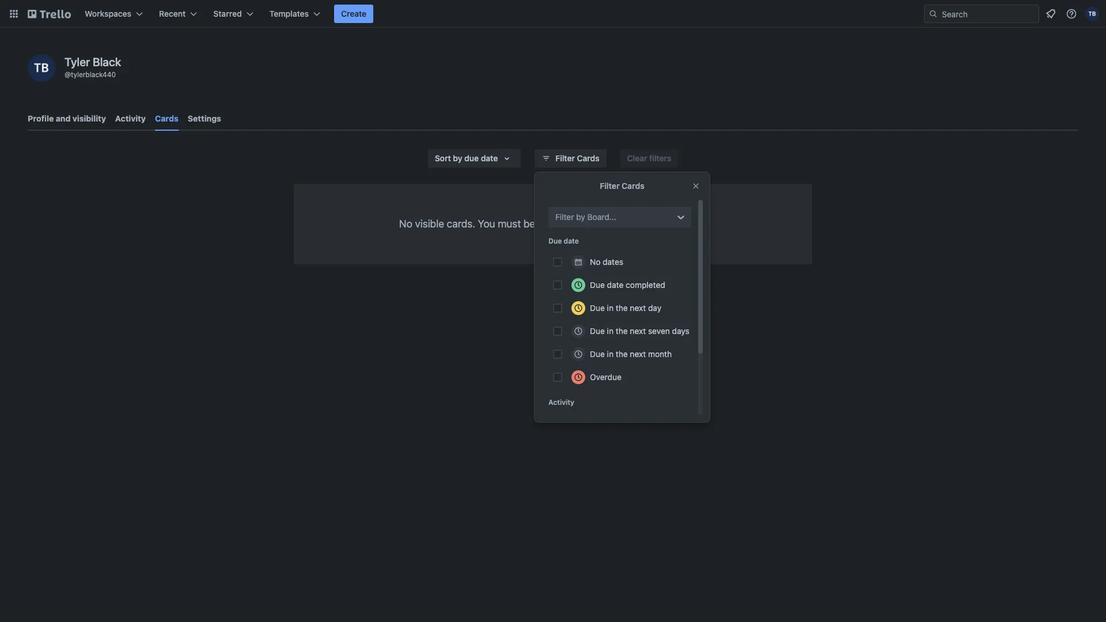 Task type: describe. For each thing, give the bounding box(es) containing it.
0 notifications image
[[1045, 7, 1058, 21]]

no visible cards. you must be added to a card for it to appear here.
[[399, 218, 707, 230]]

by for filter
[[577, 212, 586, 222]]

due date completed
[[590, 280, 666, 290]]

a
[[582, 218, 588, 230]]

clear filters button
[[621, 149, 679, 168]]

profile and visibility link
[[28, 108, 106, 129]]

clear filters
[[628, 153, 672, 163]]

Search field
[[939, 5, 1039, 22]]

next for month
[[630, 349, 646, 359]]

clear
[[628, 153, 648, 163]]

workspaces
[[85, 9, 131, 18]]

due for due in the next seven days
[[590, 326, 605, 336]]

search image
[[929, 9, 939, 18]]

starred button
[[207, 5, 260, 23]]

added
[[538, 218, 568, 230]]

overdue
[[590, 372, 622, 382]]

activity link
[[115, 108, 146, 129]]

close popover image
[[692, 182, 701, 191]]

cards link
[[155, 108, 179, 131]]

recent button
[[152, 5, 204, 23]]

settings
[[188, 114, 221, 123]]

you
[[478, 218, 496, 230]]

sort
[[435, 153, 451, 163]]

tyler black (tylerblack440) image
[[28, 54, 55, 82]]

filter cards inside button
[[556, 153, 600, 163]]

due
[[465, 153, 479, 163]]

days
[[673, 326, 690, 336]]

in for due in the next month
[[607, 349, 614, 359]]

date inside sort by due date dropdown button
[[481, 153, 498, 163]]

visibility
[[73, 114, 106, 123]]

board...
[[588, 212, 617, 222]]

seven
[[649, 326, 670, 336]]

2 to from the left
[[637, 218, 646, 230]]

date for due date
[[564, 237, 579, 246]]

1 to from the left
[[570, 218, 580, 230]]

the for seven
[[616, 326, 628, 336]]

cards.
[[447, 218, 476, 230]]

sort by due date button
[[428, 149, 521, 168]]

primary element
[[0, 0, 1107, 28]]

date for due date completed
[[607, 280, 624, 290]]

filter inside button
[[556, 153, 575, 163]]

filter by board...
[[556, 212, 617, 222]]

due for due date
[[549, 237, 562, 246]]

workspaces button
[[78, 5, 150, 23]]



Task type: vqa. For each thing, say whether or not it's contained in the screenshot.
Workspace associated with views
no



Task type: locate. For each thing, give the bounding box(es) containing it.
to right it on the right top of page
[[637, 218, 646, 230]]

by for sort
[[453, 153, 463, 163]]

must
[[498, 218, 521, 230]]

filters
[[650, 153, 672, 163]]

1 vertical spatial by
[[577, 212, 586, 222]]

2 vertical spatial the
[[616, 349, 628, 359]]

due down no dates
[[590, 280, 605, 290]]

filter cards
[[556, 153, 600, 163], [600, 181, 645, 191]]

in for due in the next day
[[607, 303, 614, 313]]

profile
[[28, 114, 54, 123]]

create
[[341, 9, 367, 18]]

1 vertical spatial date
[[564, 237, 579, 246]]

to
[[570, 218, 580, 230], [637, 218, 646, 230]]

1 vertical spatial in
[[607, 326, 614, 336]]

2 vertical spatial date
[[607, 280, 624, 290]]

cards right activity 'link'
[[155, 114, 179, 123]]

0 vertical spatial filter cards
[[556, 153, 600, 163]]

1 the from the top
[[616, 303, 628, 313]]

for
[[613, 218, 626, 230]]

by left due on the top left of the page
[[453, 153, 463, 163]]

filter
[[556, 153, 575, 163], [600, 181, 620, 191], [556, 212, 574, 222]]

due in the next month
[[590, 349, 672, 359]]

0 vertical spatial next
[[630, 303, 646, 313]]

in
[[607, 303, 614, 313], [607, 326, 614, 336], [607, 349, 614, 359]]

open information menu image
[[1067, 8, 1078, 20]]

create button
[[334, 5, 374, 23]]

0 vertical spatial in
[[607, 303, 614, 313]]

by left card on the top right of the page
[[577, 212, 586, 222]]

0 horizontal spatial by
[[453, 153, 463, 163]]

dates
[[603, 257, 624, 267]]

1 horizontal spatial filter cards
[[600, 181, 645, 191]]

1 vertical spatial activity
[[549, 398, 575, 407]]

it
[[629, 218, 635, 230]]

templates button
[[263, 5, 327, 23]]

1 horizontal spatial no
[[590, 257, 601, 267]]

no for no dates
[[590, 257, 601, 267]]

due in the next seven days
[[590, 326, 690, 336]]

cards inside button
[[577, 153, 600, 163]]

next
[[630, 303, 646, 313], [630, 326, 646, 336], [630, 349, 646, 359]]

2 next from the top
[[630, 326, 646, 336]]

in up overdue
[[607, 349, 614, 359]]

0 vertical spatial cards
[[155, 114, 179, 123]]

date down dates
[[607, 280, 624, 290]]

back to home image
[[28, 5, 71, 23]]

in for due in the next seven days
[[607, 326, 614, 336]]

no
[[399, 218, 413, 230], [590, 257, 601, 267]]

2 the from the top
[[616, 326, 628, 336]]

here.
[[684, 218, 707, 230]]

3 in from the top
[[607, 349, 614, 359]]

0 horizontal spatial filter cards
[[556, 153, 600, 163]]

due up overdue
[[590, 349, 605, 359]]

tyler
[[65, 55, 90, 69]]

1 in from the top
[[607, 303, 614, 313]]

month
[[649, 349, 672, 359]]

1 horizontal spatial activity
[[549, 398, 575, 407]]

0 horizontal spatial no
[[399, 218, 413, 230]]

the down due in the next day
[[616, 326, 628, 336]]

1 vertical spatial filter
[[600, 181, 620, 191]]

1 horizontal spatial by
[[577, 212, 586, 222]]

due for due date completed
[[590, 280, 605, 290]]

by
[[453, 153, 463, 163], [577, 212, 586, 222]]

recent
[[159, 9, 186, 18]]

next left 'seven'
[[630, 326, 646, 336]]

0 vertical spatial by
[[453, 153, 463, 163]]

next left month
[[630, 349, 646, 359]]

due for due in the next month
[[590, 349, 605, 359]]

3 the from the top
[[616, 349, 628, 359]]

date down no visible cards. you must be added to a card for it to appear here.
[[564, 237, 579, 246]]

activity
[[115, 114, 146, 123], [549, 398, 575, 407]]

starred
[[213, 9, 242, 18]]

0 horizontal spatial activity
[[115, 114, 146, 123]]

1 vertical spatial the
[[616, 326, 628, 336]]

3 next from the top
[[630, 349, 646, 359]]

0 horizontal spatial to
[[570, 218, 580, 230]]

date right due on the top left of the page
[[481, 153, 498, 163]]

1 vertical spatial filter cards
[[600, 181, 645, 191]]

in down due in the next day
[[607, 326, 614, 336]]

due
[[549, 237, 562, 246], [590, 280, 605, 290], [590, 303, 605, 313], [590, 326, 605, 336], [590, 349, 605, 359]]

appear
[[649, 218, 681, 230]]

black
[[93, 55, 121, 69]]

0 vertical spatial activity
[[115, 114, 146, 123]]

tyler black (tylerblack440) image
[[1086, 7, 1100, 21]]

1 next from the top
[[630, 303, 646, 313]]

due for due in the next day
[[590, 303, 605, 313]]

templates
[[270, 9, 309, 18]]

2 vertical spatial next
[[630, 349, 646, 359]]

2 horizontal spatial date
[[607, 280, 624, 290]]

tyler black @ tylerblack440
[[65, 55, 121, 79]]

0 vertical spatial the
[[616, 303, 628, 313]]

@
[[65, 70, 71, 79]]

0 vertical spatial no
[[399, 218, 413, 230]]

due down no visible cards. you must be added to a card for it to appear here.
[[549, 237, 562, 246]]

sort by due date
[[435, 153, 498, 163]]

0 vertical spatial filter
[[556, 153, 575, 163]]

cards left clear
[[577, 153, 600, 163]]

cards down clear
[[622, 181, 645, 191]]

settings link
[[188, 108, 221, 129]]

day
[[649, 303, 662, 313]]

next for seven
[[630, 326, 646, 336]]

card
[[590, 218, 611, 230]]

due in the next day
[[590, 303, 662, 313]]

and
[[56, 114, 71, 123]]

2 horizontal spatial cards
[[622, 181, 645, 191]]

date
[[481, 153, 498, 163], [564, 237, 579, 246], [607, 280, 624, 290]]

2 in from the top
[[607, 326, 614, 336]]

by inside dropdown button
[[453, 153, 463, 163]]

0 horizontal spatial cards
[[155, 114, 179, 123]]

completed
[[626, 280, 666, 290]]

due down due date completed
[[590, 303, 605, 313]]

next for day
[[630, 303, 646, 313]]

0 vertical spatial date
[[481, 153, 498, 163]]

visible
[[415, 218, 444, 230]]

no dates
[[590, 257, 624, 267]]

1 vertical spatial next
[[630, 326, 646, 336]]

no for no visible cards. you must be added to a card for it to appear here.
[[399, 218, 413, 230]]

no left dates
[[590, 257, 601, 267]]

due down due in the next day
[[590, 326, 605, 336]]

next left day
[[630, 303, 646, 313]]

tylerblack440
[[71, 70, 116, 79]]

1 horizontal spatial to
[[637, 218, 646, 230]]

be
[[524, 218, 536, 230]]

filter cards button
[[535, 149, 607, 168]]

profile and visibility
[[28, 114, 106, 123]]

the for day
[[616, 303, 628, 313]]

due date
[[549, 237, 579, 246]]

in down due date completed
[[607, 303, 614, 313]]

to left a
[[570, 218, 580, 230]]

2 vertical spatial cards
[[622, 181, 645, 191]]

the
[[616, 303, 628, 313], [616, 326, 628, 336], [616, 349, 628, 359]]

2 vertical spatial in
[[607, 349, 614, 359]]

the up overdue
[[616, 349, 628, 359]]

1 vertical spatial no
[[590, 257, 601, 267]]

the for month
[[616, 349, 628, 359]]

0 horizontal spatial date
[[481, 153, 498, 163]]

1 horizontal spatial date
[[564, 237, 579, 246]]

1 vertical spatial cards
[[577, 153, 600, 163]]

cards
[[155, 114, 179, 123], [577, 153, 600, 163], [622, 181, 645, 191]]

1 horizontal spatial cards
[[577, 153, 600, 163]]

2 vertical spatial filter
[[556, 212, 574, 222]]

no left visible
[[399, 218, 413, 230]]

the down due date completed
[[616, 303, 628, 313]]



